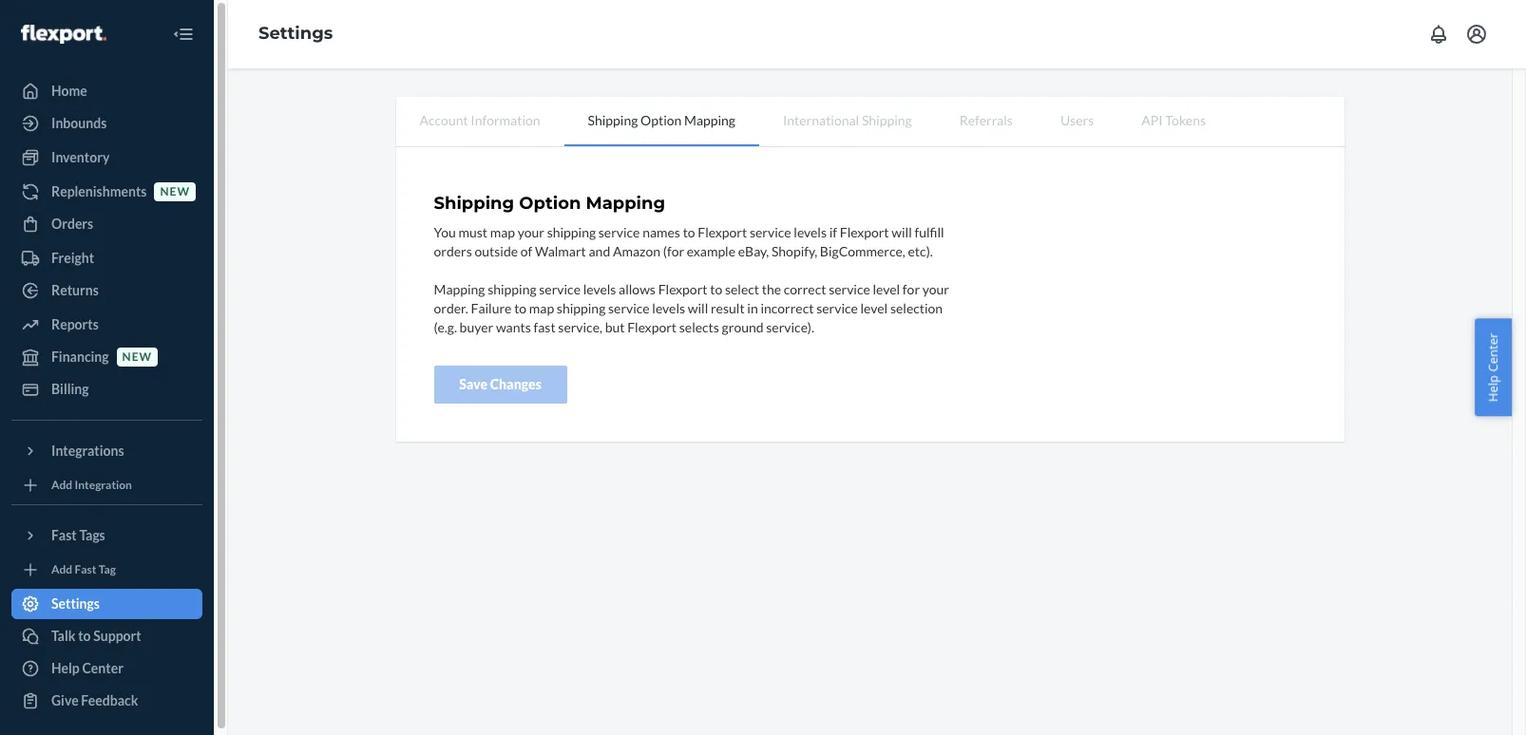 Task type: vqa. For each thing, say whether or not it's contained in the screenshot.
Users
yes



Task type: describe. For each thing, give the bounding box(es) containing it.
reports
[[51, 317, 99, 333]]

new for replenishments
[[160, 185, 190, 199]]

1 vertical spatial shipping
[[488, 281, 537, 297]]

freight
[[51, 250, 94, 266]]

tag
[[99, 563, 116, 577]]

fulfill
[[915, 224, 945, 240]]

ebay,
[[738, 243, 769, 259]]

0 horizontal spatial help center
[[51, 661, 124, 677]]

levels inside you must map your shipping service names to flexport service levels if flexport will fulfill orders outside of walmart and amazon (for example ebay, shopify, bigcommerce, etc).
[[794, 224, 827, 240]]

0 vertical spatial settings
[[259, 23, 333, 44]]

users
[[1061, 112, 1094, 128]]

0 vertical spatial level
[[873, 281, 900, 297]]

to up wants
[[514, 300, 527, 316]]

of
[[521, 243, 533, 259]]

account
[[420, 112, 468, 128]]

service down the allows
[[608, 300, 650, 316]]

feedback
[[81, 693, 138, 709]]

1 vertical spatial shipping option mapping
[[434, 193, 666, 214]]

fast
[[534, 319, 556, 335]]

orders
[[434, 243, 472, 259]]

referrals tab
[[936, 97, 1037, 144]]

will inside mapping shipping service levels allows flexport to select the correct service level for your order.                 failure to map shipping service levels will result in incorrect service level selection (e.g. buyer wants fast service, but flexport selects ground service).
[[688, 300, 708, 316]]

international
[[783, 112, 860, 128]]

replenishments
[[51, 183, 147, 200]]

billing
[[51, 381, 89, 397]]

new for financing
[[122, 350, 152, 364]]

give feedback button
[[11, 686, 202, 717]]

returns
[[51, 282, 99, 298]]

tags
[[79, 528, 105, 544]]

integration
[[75, 479, 132, 493]]

1 vertical spatial settings
[[51, 596, 100, 612]]

add fast tag link
[[11, 559, 202, 582]]

give
[[51, 693, 79, 709]]

1 vertical spatial mapping
[[586, 193, 666, 214]]

allows
[[619, 281, 656, 297]]

integrations button
[[11, 436, 202, 467]]

service down the bigcommerce,
[[829, 281, 871, 297]]

save changes
[[459, 376, 542, 392]]

help inside 'button'
[[1485, 375, 1502, 402]]

referrals
[[960, 112, 1013, 128]]

1 horizontal spatial settings link
[[259, 23, 333, 44]]

wants
[[496, 319, 531, 335]]

for
[[903, 281, 920, 297]]

option inside tab
[[641, 112, 682, 128]]

support
[[93, 628, 141, 645]]

(for
[[663, 243, 685, 259]]

your inside you must map your shipping service names to flexport service levels if flexport will fulfill orders outside of walmart and amazon (for example ebay, shopify, bigcommerce, etc).
[[518, 224, 545, 240]]

0 horizontal spatial center
[[82, 661, 124, 677]]

talk
[[51, 628, 76, 645]]

to inside you must map your shipping service names to flexport service levels if flexport will fulfill orders outside of walmart and amazon (for example ebay, shopify, bigcommerce, etc).
[[683, 224, 696, 240]]

freight link
[[11, 243, 202, 274]]

financing
[[51, 349, 109, 365]]

1 horizontal spatial shipping
[[588, 112, 638, 128]]

close navigation image
[[172, 23, 195, 46]]

save
[[459, 376, 488, 392]]

to inside button
[[78, 628, 91, 645]]

inbounds link
[[11, 108, 202, 139]]

selects
[[679, 319, 720, 335]]

if
[[830, 224, 838, 240]]

inbounds
[[51, 115, 107, 131]]

shipping inside you must map your shipping service names to flexport service levels if flexport will fulfill orders outside of walmart and amazon (for example ebay, shopify, bigcommerce, etc).
[[547, 224, 596, 240]]

flexport up example
[[698, 224, 747, 240]]

and
[[589, 243, 611, 259]]

you must map your shipping service names to flexport service levels if flexport will fulfill orders outside of walmart and amazon (for example ebay, shopify, bigcommerce, etc).
[[434, 224, 945, 259]]

result
[[711, 300, 745, 316]]

outside
[[475, 243, 518, 259]]

amazon
[[613, 243, 661, 259]]

correct
[[784, 281, 827, 297]]

save changes button
[[434, 366, 567, 404]]

account information tab
[[396, 97, 564, 144]]

inventory
[[51, 149, 110, 165]]

will inside you must map your shipping service names to flexport service levels if flexport will fulfill orders outside of walmart and amazon (for example ebay, shopify, bigcommerce, etc).
[[892, 224, 912, 240]]

1 vertical spatial level
[[861, 300, 888, 316]]

your inside mapping shipping service levels allows flexport to select the correct service level for your order.                 failure to map shipping service levels will result in incorrect service level selection (e.g. buyer wants fast service, but flexport selects ground service).
[[923, 281, 950, 297]]

1 vertical spatial fast
[[75, 563, 96, 577]]

map inside mapping shipping service levels allows flexport to select the correct service level for your order.                 failure to map shipping service levels will result in incorrect service level selection (e.g. buyer wants fast service, but flexport selects ground service).
[[529, 300, 554, 316]]

select
[[725, 281, 760, 297]]

open notifications image
[[1428, 23, 1451, 46]]

mapping shipping service levels allows flexport to select the correct service level for your order.                 failure to map shipping service levels will result in incorrect service level selection (e.g. buyer wants fast service, but flexport selects ground service).
[[434, 281, 950, 335]]

add integration link
[[11, 474, 202, 497]]

you
[[434, 224, 456, 240]]

tokens
[[1166, 112, 1206, 128]]

add for add integration
[[51, 479, 72, 493]]

inventory link
[[11, 143, 202, 173]]

0 horizontal spatial shipping
[[434, 193, 514, 214]]



Task type: locate. For each thing, give the bounding box(es) containing it.
orders link
[[11, 209, 202, 240]]

1 vertical spatial new
[[122, 350, 152, 364]]

api tokens
[[1142, 112, 1206, 128]]

new down reports link on the top of the page
[[122, 350, 152, 364]]

api
[[1142, 112, 1163, 128]]

2 add from the top
[[51, 563, 72, 577]]

add fast tag
[[51, 563, 116, 577]]

changes
[[490, 376, 542, 392]]

0 vertical spatial shipping option mapping
[[588, 112, 736, 128]]

new
[[160, 185, 190, 199], [122, 350, 152, 364]]

settings link
[[259, 23, 333, 44], [11, 589, 202, 620]]

0 horizontal spatial map
[[490, 224, 515, 240]]

0 vertical spatial option
[[641, 112, 682, 128]]

0 horizontal spatial settings link
[[11, 589, 202, 620]]

etc).
[[908, 243, 933, 259]]

fast
[[51, 528, 77, 544], [75, 563, 96, 577]]

0 horizontal spatial help
[[51, 661, 80, 677]]

0 horizontal spatial your
[[518, 224, 545, 240]]

0 vertical spatial settings link
[[259, 23, 333, 44]]

will
[[892, 224, 912, 240], [688, 300, 708, 316]]

0 vertical spatial center
[[1485, 333, 1502, 372]]

1 vertical spatial levels
[[583, 281, 616, 297]]

shipping
[[588, 112, 638, 128], [862, 112, 912, 128], [434, 193, 514, 214]]

will up the selects
[[688, 300, 708, 316]]

1 horizontal spatial your
[[923, 281, 950, 297]]

0 horizontal spatial option
[[519, 193, 581, 214]]

talk to support button
[[11, 622, 202, 652]]

1 vertical spatial will
[[688, 300, 708, 316]]

0 horizontal spatial mapping
[[434, 281, 485, 297]]

0 vertical spatial map
[[490, 224, 515, 240]]

1 horizontal spatial help
[[1485, 375, 1502, 402]]

integrations
[[51, 443, 124, 459]]

0 vertical spatial mapping
[[684, 112, 736, 128]]

information
[[471, 112, 540, 128]]

service up amazon
[[599, 224, 640, 240]]

1 horizontal spatial settings
[[259, 23, 333, 44]]

shipping option mapping inside tab
[[588, 112, 736, 128]]

center inside 'button'
[[1485, 333, 1502, 372]]

add for add fast tag
[[51, 563, 72, 577]]

add left integration on the left bottom of page
[[51, 479, 72, 493]]

home
[[51, 83, 87, 99]]

give feedback
[[51, 693, 138, 709]]

service,
[[558, 319, 603, 335]]

mapping inside tab
[[684, 112, 736, 128]]

0 vertical spatial your
[[518, 224, 545, 240]]

1 horizontal spatial levels
[[652, 300, 685, 316]]

service up the ebay,
[[750, 224, 791, 240]]

account information
[[420, 112, 540, 128]]

will up etc).
[[892, 224, 912, 240]]

flexport up the bigcommerce,
[[840, 224, 889, 240]]

service down correct
[[817, 300, 858, 316]]

0 horizontal spatial levels
[[583, 281, 616, 297]]

center
[[1485, 333, 1502, 372], [82, 661, 124, 677]]

settings
[[259, 23, 333, 44], [51, 596, 100, 612]]

flexport right but
[[628, 319, 677, 335]]

1 horizontal spatial help center
[[1485, 333, 1502, 402]]

1 horizontal spatial map
[[529, 300, 554, 316]]

levels up the selects
[[652, 300, 685, 316]]

1 vertical spatial help
[[51, 661, 80, 677]]

orders
[[51, 216, 93, 232]]

service down walmart
[[539, 281, 581, 297]]

order.
[[434, 300, 468, 316]]

2 horizontal spatial mapping
[[684, 112, 736, 128]]

1 vertical spatial settings link
[[11, 589, 202, 620]]

tab list
[[396, 97, 1345, 147]]

talk to support
[[51, 628, 141, 645]]

1 vertical spatial option
[[519, 193, 581, 214]]

1 horizontal spatial option
[[641, 112, 682, 128]]

option
[[641, 112, 682, 128], [519, 193, 581, 214]]

returns link
[[11, 276, 202, 306]]

map inside you must map your shipping service names to flexport service levels if flexport will fulfill orders outside of walmart and amazon (for example ebay, shopify, bigcommerce, etc).
[[490, 224, 515, 240]]

(e.g.
[[434, 319, 457, 335]]

fast inside dropdown button
[[51, 528, 77, 544]]

incorrect
[[761, 300, 814, 316]]

failure
[[471, 300, 512, 316]]

1 vertical spatial map
[[529, 300, 554, 316]]

flexport down (for
[[658, 281, 708, 297]]

example
[[687, 243, 736, 259]]

1 add from the top
[[51, 479, 72, 493]]

0 horizontal spatial settings
[[51, 596, 100, 612]]

help
[[1485, 375, 1502, 402], [51, 661, 80, 677]]

selection
[[891, 300, 943, 316]]

0 horizontal spatial new
[[122, 350, 152, 364]]

2 vertical spatial mapping
[[434, 281, 485, 297]]

1 horizontal spatial will
[[892, 224, 912, 240]]

1 horizontal spatial mapping
[[586, 193, 666, 214]]

billing link
[[11, 375, 202, 405]]

in
[[747, 300, 758, 316]]

service
[[599, 224, 640, 240], [750, 224, 791, 240], [539, 281, 581, 297], [829, 281, 871, 297], [608, 300, 650, 316], [817, 300, 858, 316]]

0 vertical spatial shipping
[[547, 224, 596, 240]]

fast tags button
[[11, 521, 202, 551]]

new up orders link
[[160, 185, 190, 199]]

names
[[643, 224, 681, 240]]

0 vertical spatial help center
[[1485, 333, 1502, 402]]

your up of
[[518, 224, 545, 240]]

0 vertical spatial help
[[1485, 375, 1502, 402]]

levels
[[794, 224, 827, 240], [583, 281, 616, 297], [652, 300, 685, 316]]

1 vertical spatial your
[[923, 281, 950, 297]]

shipping up walmart
[[547, 224, 596, 240]]

help center
[[1485, 333, 1502, 402], [51, 661, 124, 677]]

2 horizontal spatial levels
[[794, 224, 827, 240]]

0 vertical spatial will
[[892, 224, 912, 240]]

2 vertical spatial levels
[[652, 300, 685, 316]]

mapping inside mapping shipping service levels allows flexport to select the correct service level for your order.                 failure to map shipping service levels will result in incorrect service level selection (e.g. buyer wants fast service, but flexport selects ground service).
[[434, 281, 485, 297]]

1 horizontal spatial new
[[160, 185, 190, 199]]

levels left the allows
[[583, 281, 616, 297]]

buyer
[[460, 319, 494, 335]]

help center link
[[11, 654, 202, 684]]

flexport
[[698, 224, 747, 240], [840, 224, 889, 240], [658, 281, 708, 297], [628, 319, 677, 335]]

to up result
[[710, 281, 723, 297]]

levels left if
[[794, 224, 827, 240]]

0 horizontal spatial will
[[688, 300, 708, 316]]

map up fast
[[529, 300, 554, 316]]

add
[[51, 479, 72, 493], [51, 563, 72, 577]]

your right for
[[923, 281, 950, 297]]

reports link
[[11, 310, 202, 340]]

home link
[[11, 76, 202, 106]]

map up the outside on the left of page
[[490, 224, 515, 240]]

to right talk
[[78, 628, 91, 645]]

map
[[490, 224, 515, 240], [529, 300, 554, 316]]

level left for
[[873, 281, 900, 297]]

ground
[[722, 319, 764, 335]]

flexport logo image
[[21, 24, 106, 43]]

level
[[873, 281, 900, 297], [861, 300, 888, 316]]

shipping option mapping tab
[[564, 97, 760, 146]]

open account menu image
[[1466, 23, 1489, 46]]

your
[[518, 224, 545, 240], [923, 281, 950, 297]]

international shipping
[[783, 112, 912, 128]]

0 vertical spatial fast
[[51, 528, 77, 544]]

walmart
[[535, 243, 586, 259]]

fast tags
[[51, 528, 105, 544]]

1 vertical spatial center
[[82, 661, 124, 677]]

bigcommerce,
[[820, 243, 906, 259]]

1 vertical spatial add
[[51, 563, 72, 577]]

0 vertical spatial new
[[160, 185, 190, 199]]

tab list containing account information
[[396, 97, 1345, 147]]

0 vertical spatial levels
[[794, 224, 827, 240]]

2 vertical spatial shipping
[[557, 300, 606, 316]]

to up (for
[[683, 224, 696, 240]]

service).
[[766, 319, 815, 335]]

0 vertical spatial add
[[51, 479, 72, 493]]

fast left tags on the left of page
[[51, 528, 77, 544]]

help center button
[[1476, 319, 1512, 417]]

but
[[605, 319, 625, 335]]

shopify,
[[772, 243, 818, 259]]

international shipping tab
[[760, 97, 936, 144]]

to
[[683, 224, 696, 240], [710, 281, 723, 297], [514, 300, 527, 316], [78, 628, 91, 645]]

shipping up the service,
[[557, 300, 606, 316]]

add inside 'link'
[[51, 479, 72, 493]]

fast left tag
[[75, 563, 96, 577]]

must
[[459, 224, 488, 240]]

help center inside 'button'
[[1485, 333, 1502, 402]]

add integration
[[51, 479, 132, 493]]

shipping up failure
[[488, 281, 537, 297]]

1 horizontal spatial center
[[1485, 333, 1502, 372]]

add down fast tags
[[51, 563, 72, 577]]

level left selection on the top right
[[861, 300, 888, 316]]

1 vertical spatial help center
[[51, 661, 124, 677]]

api tokens tab
[[1118, 97, 1230, 144]]

the
[[762, 281, 781, 297]]

users tab
[[1037, 97, 1118, 144]]

2 horizontal spatial shipping
[[862, 112, 912, 128]]



